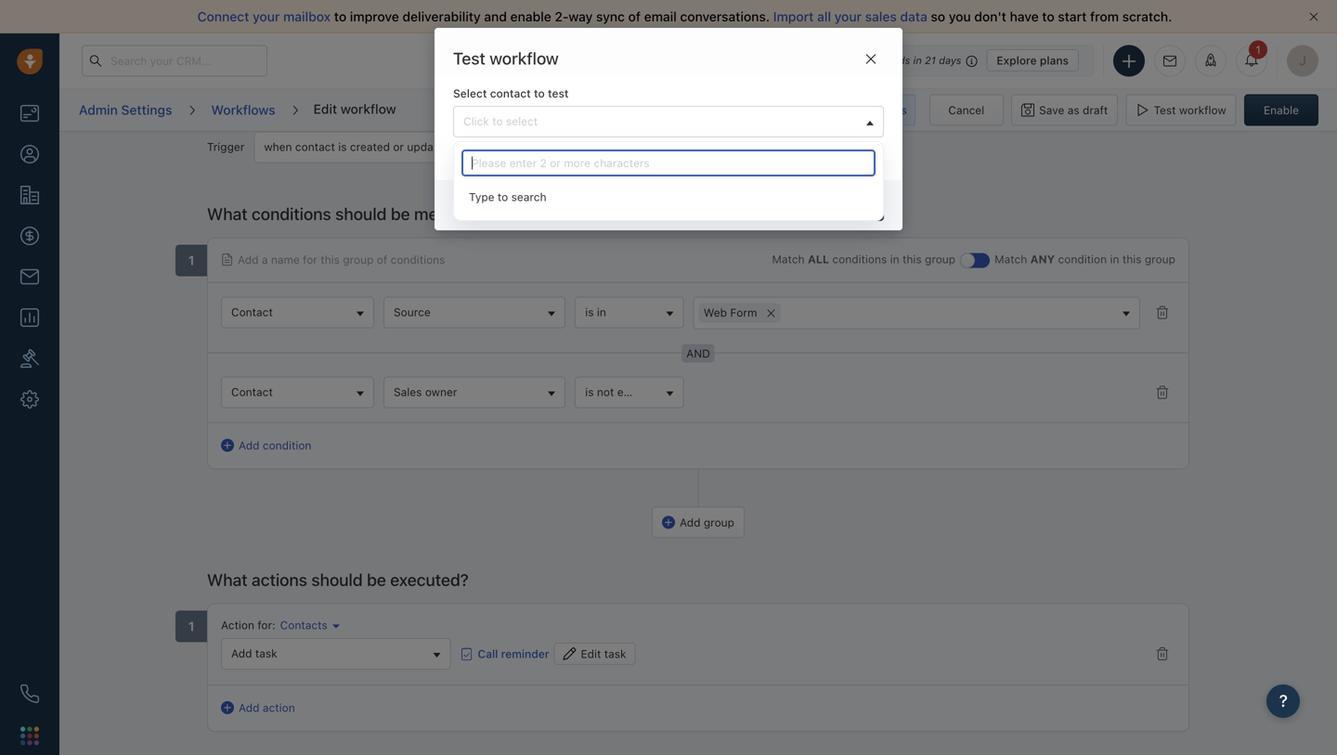 Task type: describe. For each thing, give the bounding box(es) containing it.
:
[[272, 619, 276, 632]]

cancel button
[[929, 94, 1004, 126]]

contact inside 'button'
[[702, 140, 742, 153]]

executed
[[553, 148, 598, 160]]

contacts button
[[276, 617, 340, 633]]

match any condition in this group
[[995, 253, 1176, 266]]

× button
[[762, 302, 781, 323]]

add condition
[[239, 439, 312, 452]]

add for add action
[[239, 701, 260, 714]]

action
[[221, 619, 254, 632]]

created
[[350, 140, 390, 153]]

add for add condition
[[239, 439, 260, 452]]

your
[[840, 54, 862, 66]]

0 vertical spatial and
[[484, 9, 507, 24]]

once for each contact button
[[617, 131, 849, 163]]

group inside button
[[704, 516, 735, 529]]

is for sales owner
[[585, 385, 594, 398]]

your trial ends in 21 days
[[840, 54, 962, 66]]

click to select
[[463, 115, 538, 128]]

trial
[[865, 54, 884, 66]]

type to search option
[[462, 181, 876, 213]]

click to select button
[[453, 106, 884, 138]]

enable button
[[1245, 94, 1319, 126]]

test inside "button"
[[1154, 104, 1176, 117]]

sync
[[596, 9, 625, 24]]

save as draft button
[[1012, 94, 1118, 126]]

edit task
[[581, 647, 626, 660]]

data
[[900, 9, 928, 24]]

ends
[[887, 54, 911, 66]]

action for :
[[221, 619, 276, 632]]

0 horizontal spatial conditions
[[252, 204, 331, 224]]

should for actions
[[311, 570, 363, 590]]

to inside type to search option
[[498, 190, 508, 203]]

1 horizontal spatial you
[[949, 9, 971, 24]]

what conditions should be met?
[[207, 204, 452, 224]]

what for what actions should be executed?
[[207, 570, 248, 590]]

test workflow inside "button"
[[1154, 104, 1227, 117]]

cancel
[[949, 104, 985, 117]]

save as draft
[[1039, 104, 1108, 117]]

email
[[644, 9, 677, 24]]

type to search
[[469, 190, 547, 203]]

actions
[[252, 570, 307, 590]]

click
[[463, 115, 489, 128]]

match all conditions in this group
[[772, 253, 956, 266]]

test workflow dialog
[[435, 28, 903, 230]]

Search your CRM... text field
[[82, 45, 267, 77]]

reminder
[[501, 647, 549, 660]]

save
[[1039, 104, 1065, 117]]

scratch.
[[1123, 9, 1172, 24]]

group for match any condition in this group
[[1145, 253, 1176, 266]]

match for match any condition in this group
[[995, 253, 1027, 266]]

actions won't be executed when you test
[[469, 148, 669, 160]]

action
[[263, 701, 295, 714]]

search
[[511, 190, 547, 203]]

all
[[808, 253, 829, 266]]

source button
[[384, 297, 566, 328]]

when contact is created or updated
[[264, 140, 451, 153]]

2 your from the left
[[835, 9, 862, 24]]

add a name for this group of conditions
[[238, 253, 445, 266]]

owner
[[425, 385, 457, 398]]

explore plans link
[[987, 49, 1079, 72]]

2-
[[555, 9, 569, 24]]

import all your sales data link
[[773, 9, 931, 24]]

add task
[[231, 647, 277, 660]]

select
[[506, 115, 538, 128]]

once
[[627, 140, 653, 153]]

close image
[[1310, 12, 1319, 21]]

select
[[453, 87, 487, 100]]

in inside is in button
[[597, 306, 606, 319]]

name
[[271, 253, 300, 266]]

from
[[1090, 9, 1119, 24]]

explore
[[997, 54, 1037, 67]]

phone element
[[11, 675, 48, 712]]

once for each contact
[[627, 140, 742, 153]]

contact for source
[[231, 306, 273, 319]]

plans
[[1040, 54, 1069, 67]]

edit for edit workflow
[[314, 101, 337, 116]]

connect your mailbox link
[[197, 9, 334, 24]]

a
[[262, 253, 268, 266]]

21
[[925, 54, 936, 66]]

call reminder link
[[460, 645, 549, 662]]

workflow left "once"
[[561, 140, 608, 153]]

sales owner
[[394, 385, 457, 398]]

contact for sales owner
[[231, 385, 273, 398]]

sales owner button
[[384, 377, 566, 408]]

connect
[[197, 9, 249, 24]]

should for conditions
[[335, 204, 387, 224]]

1 link
[[1236, 40, 1268, 77]]

run
[[518, 140, 535, 153]]

web
[[704, 306, 727, 319]]

admin
[[79, 102, 118, 117]]

workflow inside "button"
[[1179, 104, 1227, 117]]

×
[[766, 302, 776, 322]]

is not empty
[[585, 385, 650, 398]]

in for condition
[[1110, 253, 1120, 266]]

call
[[478, 647, 498, 660]]



Task type: locate. For each thing, give the bounding box(es) containing it.
this for add a name for this group of conditions
[[321, 253, 340, 266]]

1 horizontal spatial for
[[303, 253, 318, 266]]

0 vertical spatial for
[[656, 140, 671, 153]]

test up select
[[453, 48, 486, 68]]

2 horizontal spatial conditions
[[833, 253, 887, 266]]

workflow up select contact to test
[[490, 48, 559, 68]]

test workflow
[[453, 48, 559, 68], [1154, 104, 1227, 117]]

source
[[394, 306, 431, 319]]

1 vertical spatial contact
[[231, 385, 273, 398]]

is left created
[[338, 140, 347, 153]]

1 horizontal spatial be
[[391, 204, 410, 224]]

in right all
[[890, 253, 900, 266]]

match for match all conditions in this group
[[772, 253, 805, 266]]

0 vertical spatial test workflow
[[453, 48, 559, 68]]

admin settings
[[79, 102, 172, 117]]

1 vertical spatial should
[[311, 570, 363, 590]]

of
[[628, 9, 641, 24], [377, 253, 388, 266]]

sales
[[865, 9, 897, 24]]

when inside when contact is created or updated button
[[264, 140, 292, 153]]

0 horizontal spatial your
[[253, 9, 280, 24]]

this for match all conditions in this group
[[903, 253, 922, 266]]

for for :
[[258, 619, 272, 632]]

2 contact from the top
[[231, 385, 273, 398]]

edit for edit task
[[581, 647, 601, 660]]

enable
[[1264, 104, 1299, 117]]

0 horizontal spatial condition
[[263, 439, 312, 452]]

1 vertical spatial test workflow
[[1154, 104, 1227, 117]]

add action button
[[221, 699, 314, 718]]

0 vertical spatial what
[[207, 204, 248, 224]]

1 horizontal spatial task
[[604, 647, 626, 660]]

add condition link
[[221, 437, 312, 454]]

each
[[674, 140, 699, 153]]

1 vertical spatial contact button
[[221, 377, 374, 408]]

1 match from the left
[[772, 253, 805, 266]]

contact down a
[[231, 306, 273, 319]]

way
[[569, 9, 593, 24]]

0 horizontal spatial be
[[367, 570, 386, 590]]

to right type
[[498, 190, 508, 203]]

0 vertical spatial contact button
[[221, 297, 374, 328]]

1 horizontal spatial test workflow
[[1154, 104, 1227, 117]]

1 what from the top
[[207, 204, 248, 224]]

0 horizontal spatial test
[[453, 48, 486, 68]]

in for ends
[[913, 54, 922, 66]]

0 vertical spatial should
[[335, 204, 387, 224]]

for right action at the left
[[258, 619, 272, 632]]

is up the is not empty on the bottom of the page
[[585, 306, 594, 319]]

admin settings link
[[78, 95, 173, 125]]

contact for to
[[490, 87, 531, 100]]

be inside test workflow dialog
[[538, 148, 550, 160]]

to right click
[[492, 115, 503, 128]]

0 horizontal spatial task
[[255, 647, 277, 660]]

test workflow up select contact to test
[[453, 48, 559, 68]]

0 horizontal spatial test
[[548, 87, 569, 100]]

select contact to test
[[453, 87, 569, 100]]

for inside 'button'
[[656, 140, 671, 153]]

empty
[[617, 385, 650, 398]]

0 horizontal spatial edit
[[314, 101, 337, 116]]

0 vertical spatial you
[[949, 9, 971, 24]]

1 vertical spatial and
[[495, 140, 515, 153]]

when left "once"
[[601, 148, 627, 160]]

conditions down met?
[[391, 253, 445, 266]]

you down click to select dropdown button
[[630, 148, 647, 160]]

1 horizontal spatial match
[[995, 253, 1027, 266]]

workflow
[[490, 48, 559, 68], [341, 101, 396, 116], [1179, 104, 1227, 117], [561, 140, 608, 153]]

1 your from the left
[[253, 9, 280, 24]]

this
[[538, 140, 558, 153], [903, 253, 922, 266], [1123, 253, 1142, 266], [321, 253, 340, 266]]

contact up click to select
[[490, 87, 531, 100]]

what actions should be executed?
[[207, 570, 469, 590]]

test up and run this workflow
[[548, 87, 569, 100]]

2 contact button from the top
[[221, 377, 374, 408]]

and
[[484, 9, 507, 24], [495, 140, 515, 153]]

2 horizontal spatial for
[[656, 140, 671, 153]]

2 match from the left
[[995, 253, 1027, 266]]

test right draft
[[1154, 104, 1176, 117]]

group for match all conditions in this group
[[925, 253, 956, 266]]

so
[[931, 9, 946, 24]]

1 vertical spatial test
[[1154, 104, 1176, 117]]

actions
[[469, 148, 505, 160]]

contact button up add condition
[[221, 377, 374, 408]]

and left enable in the top left of the page
[[484, 9, 507, 24]]

trigger
[[207, 140, 245, 153]]

1 vertical spatial be
[[391, 204, 410, 224]]

add for add group
[[680, 516, 701, 529]]

be for met?
[[391, 204, 410, 224]]

days
[[939, 54, 962, 66]]

contact for is
[[295, 140, 335, 153]]

what for what conditions should be met?
[[207, 204, 248, 224]]

in
[[913, 54, 922, 66], [890, 253, 900, 266], [1110, 253, 1120, 266], [597, 306, 606, 319]]

contact button for sales owner
[[221, 377, 374, 408]]

when
[[264, 140, 292, 153], [601, 148, 627, 160]]

match left all
[[772, 253, 805, 266]]

test
[[548, 87, 569, 100], [650, 148, 669, 160]]

1 horizontal spatial condition
[[1058, 253, 1107, 266]]

for for each
[[656, 140, 671, 153]]

edit inside button
[[581, 647, 601, 660]]

contact left created
[[295, 140, 335, 153]]

1 vertical spatial what
[[207, 570, 248, 590]]

your right the all
[[835, 9, 862, 24]]

what down trigger
[[207, 204, 248, 224]]

contacts
[[280, 619, 328, 632]]

be left executed?
[[367, 570, 386, 590]]

sales
[[394, 385, 422, 398]]

contact
[[490, 87, 531, 100], [295, 140, 335, 153], [702, 140, 742, 153]]

task for add task
[[255, 647, 277, 660]]

is in button
[[575, 297, 684, 328]]

when inside test workflow dialog
[[601, 148, 627, 160]]

1 horizontal spatial your
[[835, 9, 862, 24]]

workflows
[[211, 102, 275, 117]]

call reminder
[[478, 647, 549, 660]]

workflow inside dialog
[[490, 48, 559, 68]]

0 vertical spatial of
[[628, 9, 641, 24]]

should up add a name for this group of conditions
[[335, 204, 387, 224]]

match
[[772, 253, 805, 266], [995, 253, 1027, 266]]

freshworks switcher image
[[20, 727, 39, 745]]

updated
[[407, 140, 451, 153]]

is inside button
[[585, 385, 594, 398]]

1 vertical spatial test
[[650, 148, 669, 160]]

not
[[597, 385, 614, 398]]

1 horizontal spatial edit
[[581, 647, 601, 660]]

edit up when contact is created or updated
[[314, 101, 337, 116]]

0 horizontal spatial for
[[258, 619, 272, 632]]

task right reminder
[[604, 647, 626, 660]]

for right name
[[303, 253, 318, 266]]

0 horizontal spatial when
[[264, 140, 292, 153]]

conditions
[[252, 204, 331, 224], [833, 253, 887, 266], [391, 253, 445, 266]]

in left '21'
[[913, 54, 922, 66]]

2 what from the top
[[207, 570, 248, 590]]

2 vertical spatial for
[[258, 619, 272, 632]]

form
[[730, 306, 757, 319]]

1 horizontal spatial of
[[628, 9, 641, 24]]

add for add a name for this group of conditions
[[238, 253, 259, 266]]

you inside test workflow dialog
[[630, 148, 647, 160]]

import
[[773, 9, 814, 24]]

contact up add condition link
[[231, 385, 273, 398]]

what's new image
[[1205, 53, 1218, 66]]

is left not
[[585, 385, 594, 398]]

to
[[334, 9, 347, 24], [1042, 9, 1055, 24], [534, 87, 545, 100], [492, 115, 503, 128], [498, 190, 508, 203]]

1 vertical spatial edit
[[581, 647, 601, 660]]

in up not
[[597, 306, 606, 319]]

and left run
[[495, 140, 515, 153]]

to up select
[[534, 87, 545, 100]]

this for match any condition in this group
[[1123, 253, 1142, 266]]

0 vertical spatial test
[[548, 87, 569, 100]]

0 horizontal spatial contact
[[295, 140, 335, 153]]

contact button down name
[[221, 297, 374, 328]]

1 horizontal spatial when
[[601, 148, 627, 160]]

0 vertical spatial contact
[[231, 306, 273, 319]]

1 horizontal spatial contact
[[490, 87, 531, 100]]

2 vertical spatial be
[[367, 570, 386, 590]]

in right any
[[1110, 253, 1120, 266]]

1 horizontal spatial conditions
[[391, 253, 445, 266]]

be
[[538, 148, 550, 160], [391, 204, 410, 224], [367, 570, 386, 590]]

be for executed?
[[367, 570, 386, 590]]

0 vertical spatial edit
[[314, 101, 337, 116]]

1 horizontal spatial test
[[1154, 104, 1176, 117]]

match left any
[[995, 253, 1027, 266]]

1 vertical spatial condition
[[263, 439, 312, 452]]

is not empty button
[[575, 377, 684, 408]]

Please enter 2 or more characters search field
[[462, 150, 876, 177]]

won't
[[508, 148, 535, 160]]

edit task button
[[554, 643, 636, 665]]

of down 'what conditions should be met?'
[[377, 253, 388, 266]]

0 vertical spatial test
[[453, 48, 486, 68]]

and run this workflow
[[495, 140, 608, 153]]

executed?
[[390, 570, 469, 590]]

don't
[[975, 9, 1007, 24]]

0 horizontal spatial test workflow
[[453, 48, 559, 68]]

should up the contacts button
[[311, 570, 363, 590]]

is for source
[[585, 306, 594, 319]]

0 horizontal spatial match
[[772, 253, 805, 266]]

group for add a name for this group of conditions
[[343, 253, 374, 266]]

is
[[338, 140, 347, 153], [585, 306, 594, 319], [585, 385, 594, 398]]

or
[[393, 140, 404, 153]]

test workflow inside dialog
[[453, 48, 559, 68]]

you right so
[[949, 9, 971, 24]]

web form
[[704, 306, 757, 319]]

as
[[1068, 104, 1080, 117]]

1 task from the left
[[255, 647, 277, 660]]

type
[[469, 190, 495, 203]]

your
[[253, 9, 280, 24], [835, 9, 862, 24]]

1 horizontal spatial test
[[650, 148, 669, 160]]

0 vertical spatial is
[[338, 140, 347, 153]]

add
[[238, 253, 259, 266], [239, 439, 260, 452], [680, 516, 701, 529], [231, 647, 252, 660], [239, 701, 260, 714]]

conditions right all
[[833, 253, 887, 266]]

2 horizontal spatial be
[[538, 148, 550, 160]]

your left "mailbox" on the left top
[[253, 9, 280, 24]]

to right "mailbox" on the left top
[[334, 9, 347, 24]]

task down :
[[255, 647, 277, 660]]

test inside dialog
[[453, 48, 486, 68]]

0 horizontal spatial you
[[630, 148, 647, 160]]

for left each
[[656, 140, 671, 153]]

add task button
[[221, 638, 451, 669]]

0 vertical spatial be
[[538, 148, 550, 160]]

when down workflows link at the top left of the page
[[264, 140, 292, 153]]

conversations.
[[680, 9, 770, 24]]

to inside click to select dropdown button
[[492, 115, 503, 128]]

2 vertical spatial is
[[585, 385, 594, 398]]

0 vertical spatial condition
[[1058, 253, 1107, 266]]

have
[[1010, 9, 1039, 24]]

1 vertical spatial you
[[630, 148, 647, 160]]

test workflow down what's new icon
[[1154, 104, 1227, 117]]

task
[[255, 647, 277, 660], [604, 647, 626, 660]]

2 horizontal spatial contact
[[702, 140, 742, 153]]

phone image
[[20, 684, 39, 703]]

contact inside button
[[295, 140, 335, 153]]

you
[[949, 9, 971, 24], [630, 148, 647, 160]]

workflows link
[[210, 95, 276, 125]]

be right run
[[538, 148, 550, 160]]

contact inside test workflow dialog
[[490, 87, 531, 100]]

add group
[[680, 516, 735, 529]]

1 vertical spatial is
[[585, 306, 594, 319]]

any
[[1031, 253, 1055, 266]]

workflow up created
[[341, 101, 396, 116]]

1 vertical spatial for
[[303, 253, 318, 266]]

of right sync
[[628, 9, 641, 24]]

0 horizontal spatial of
[[377, 253, 388, 266]]

test left each
[[650, 148, 669, 160]]

workflow down what's new icon
[[1179, 104, 1227, 117]]

edit right reminder
[[581, 647, 601, 660]]

is in
[[585, 306, 606, 319]]

add for add task
[[231, 647, 252, 660]]

2 task from the left
[[604, 647, 626, 660]]

contact button for source
[[221, 297, 374, 328]]

1 contact button from the top
[[221, 297, 374, 328]]

to left start
[[1042, 9, 1055, 24]]

task for edit task
[[604, 647, 626, 660]]

what up action at the left
[[207, 570, 248, 590]]

conditions up name
[[252, 204, 331, 224]]

contact
[[231, 306, 273, 319], [231, 385, 273, 398]]

be left met?
[[391, 204, 410, 224]]

1 contact from the top
[[231, 306, 273, 319]]

in for conditions
[[890, 253, 900, 266]]

test workflow button
[[1126, 94, 1237, 126]]

contact right each
[[702, 140, 742, 153]]

1 vertical spatial of
[[377, 253, 388, 266]]

improve
[[350, 9, 399, 24]]



Task type: vqa. For each thing, say whether or not it's contained in the screenshot.
The When within the when contact is created or updated button
yes



